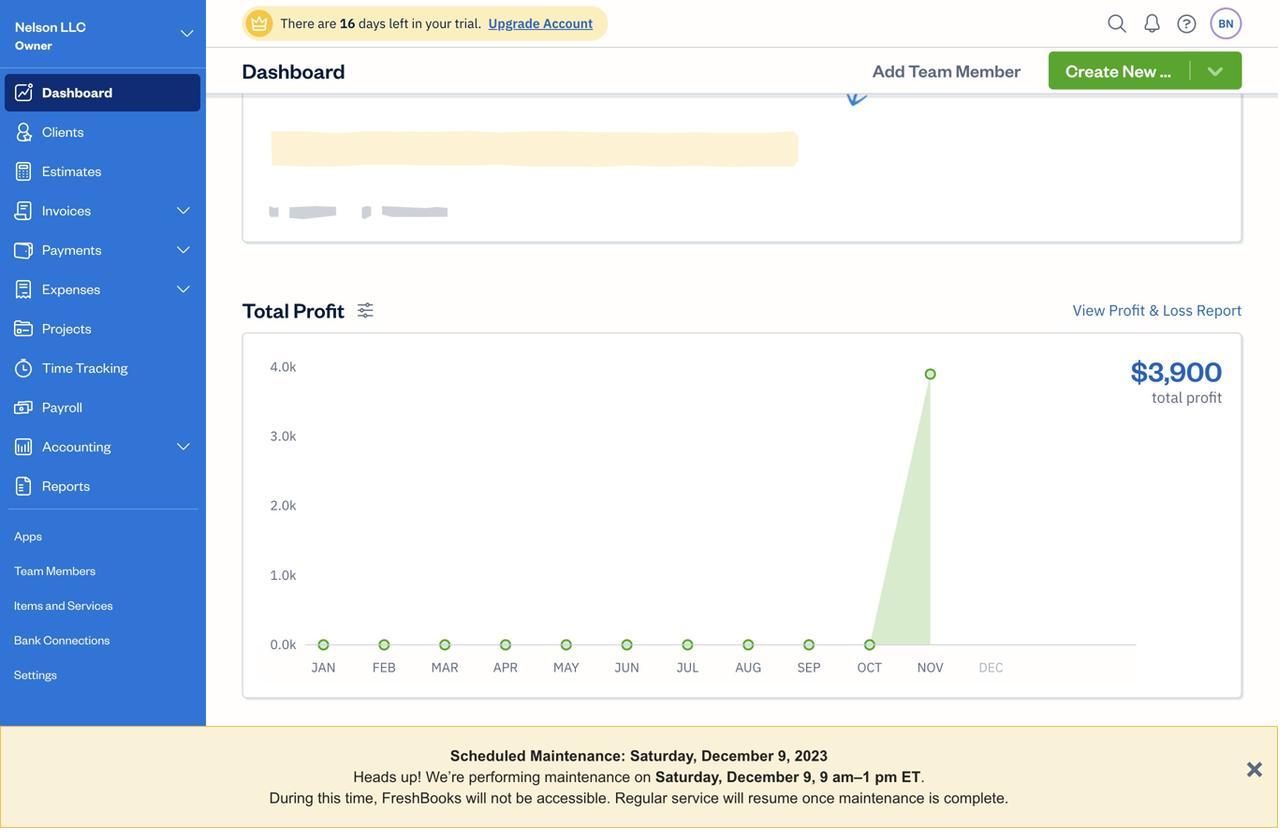 Task type: locate. For each thing, give the bounding box(es) containing it.
chevron large down image for invoices
[[175, 203, 192, 218]]

view profit & loss report
[[1073, 300, 1242, 320]]

payroll
[[42, 398, 82, 415]]

project image
[[12, 319, 35, 338]]

team
[[909, 59, 953, 81], [14, 562, 44, 578]]

online sales — $3,900
[[464, 791, 615, 811]]

1 horizontal spatial invoices
[[361, 34, 438, 61]]

3 chevron large down image from the top
[[175, 439, 192, 454]]

dashboard image
[[12, 83, 35, 102]]

team right add
[[909, 59, 953, 81]]

team up the 'items'
[[14, 562, 44, 578]]

settings link
[[5, 658, 200, 691]]

services
[[68, 597, 113, 613]]

accounting link
[[5, 428, 200, 466]]

chevron large down image down invoices "link"
[[175, 243, 192, 258]]

1 horizontal spatial $3,900
[[1131, 353, 1223, 388]]

new
[[1123, 59, 1157, 81]]

$3,900 right —
[[566, 791, 615, 811]]

days
[[359, 15, 386, 32]]

reports
[[42, 476, 90, 494]]

sales
[[511, 791, 547, 811]]

and right you,
[[1041, 49, 1070, 69]]

0 horizontal spatial team
[[14, 562, 44, 578]]

2023
[[795, 747, 828, 764]]

there are 16 days left in your trial. upgrade account
[[281, 15, 593, 32]]

account
[[543, 15, 593, 32]]

chevron large down image for expenses
[[175, 282, 192, 297]]

team inside add team member button
[[909, 59, 953, 81]]

$3,900
[[1131, 353, 1223, 388], [566, 791, 615, 811]]

1 horizontal spatial profit
[[1109, 300, 1146, 320]]

owner
[[15, 37, 52, 52]]

1 vertical spatial team
[[14, 562, 44, 578]]

dashboard down the there
[[242, 57, 345, 84]]

report image
[[12, 477, 35, 495]]

0 horizontal spatial dashboard
[[42, 83, 113, 101]]

profit for total
[[293, 296, 345, 323]]

search image
[[1103, 10, 1133, 38]]

notifications image
[[1138, 5, 1168, 42]]

maintenance down pm
[[839, 789, 925, 806]]

invoices down left
[[361, 34, 438, 61]]

1 vertical spatial invoices
[[42, 201, 91, 219]]

crown image
[[250, 14, 269, 33]]

create
[[1066, 59, 1119, 81]]

invoices down estimates
[[42, 201, 91, 219]]

invoices
[[361, 34, 438, 61], [42, 201, 91, 219]]

payroll link
[[5, 389, 200, 426]]

apps
[[14, 528, 42, 543]]

invoice image
[[12, 201, 35, 220]]

view
[[1073, 300, 1106, 320]]

main element
[[0, 0, 253, 828]]

and right the 'items'
[[45, 597, 65, 613]]

report
[[1197, 300, 1242, 320]]

1 horizontal spatial team
[[909, 59, 953, 81]]

nelson
[[15, 17, 58, 35]]

9,
[[778, 747, 791, 764], [804, 768, 816, 785]]

16
[[340, 15, 356, 32]]

will left not
[[466, 789, 487, 806]]

nelson llc owner
[[15, 17, 86, 52]]

maintenance
[[545, 768, 631, 785], [839, 789, 925, 806]]

service
[[672, 789, 719, 806]]

and inside main element
[[45, 597, 65, 613]]

heads
[[353, 768, 397, 785]]

chevron large down image inside accounting link
[[175, 439, 192, 454]]

0 vertical spatial $3,900
[[1131, 353, 1223, 388]]

profit
[[1187, 387, 1223, 407]]

9, left '2023'
[[778, 747, 791, 764]]

clients
[[42, 122, 84, 140]]

december
[[702, 747, 774, 764], [727, 768, 799, 785]]

during
[[269, 789, 314, 806]]

chevron large down image
[[175, 203, 192, 218], [175, 282, 192, 297], [175, 439, 192, 454]]

loss
[[1163, 300, 1193, 320]]

1 horizontal spatial maintenance
[[839, 789, 925, 806]]

money image
[[12, 398, 35, 417]]

0 horizontal spatial invoices
[[42, 201, 91, 219]]

scheduled
[[450, 747, 526, 764]]

&
[[1149, 300, 1160, 320]]

× dialog
[[0, 726, 1279, 828]]

$3,900 total profit
[[1131, 353, 1223, 407]]

profit
[[293, 296, 345, 323], [1109, 300, 1146, 320]]

0 horizontal spatial will
[[466, 789, 487, 806]]

accounting
[[42, 437, 111, 455]]

member
[[956, 59, 1021, 81]]

saturday,
[[630, 747, 697, 764], [656, 768, 723, 785]]

chevron large down image up 'reports' link
[[175, 439, 192, 454]]

1 vertical spatial and
[[45, 597, 65, 613]]

1 horizontal spatial and
[[1041, 49, 1070, 69]]

maintenance down maintenance: at the left bottom of page
[[545, 768, 631, 785]]

payment image
[[12, 241, 35, 259]]

will
[[466, 789, 487, 806], [723, 789, 744, 806]]

payments link
[[5, 231, 200, 269]]

be
[[516, 789, 533, 806]]

invoices link
[[5, 192, 200, 229]]

dashboard inside 'link'
[[42, 83, 113, 101]]

dashboard
[[242, 57, 345, 84], [42, 83, 113, 101]]

0 vertical spatial and
[[1041, 49, 1070, 69]]

total profit filters image
[[357, 301, 374, 319]]

will right service at the bottom
[[723, 789, 744, 806]]

9
[[820, 768, 829, 785]]

1 vertical spatial saturday,
[[656, 768, 723, 785]]

0 vertical spatial team
[[909, 59, 953, 81]]

profit for view
[[1109, 300, 1146, 320]]

create new … button
[[1049, 52, 1242, 89]]

time,
[[345, 789, 378, 806]]

chevron large down image up 'payments' link
[[175, 203, 192, 218]]

chevron large down image inside 'payments' link
[[175, 243, 192, 258]]

0 vertical spatial maintenance
[[545, 768, 631, 785]]

chevron large down image inside expenses "link"
[[175, 282, 192, 297]]

2 vertical spatial chevron large down image
[[175, 439, 192, 454]]

0 horizontal spatial maintenance
[[545, 768, 631, 785]]

0 horizontal spatial profit
[[293, 296, 345, 323]]

2 will from the left
[[723, 789, 744, 806]]

$3,900 down loss
[[1131, 353, 1223, 388]]

0 horizontal spatial 9,
[[778, 747, 791, 764]]

chevron large down image left crown image
[[179, 22, 196, 45]]

saturday, up on
[[630, 747, 697, 764]]

2 chevron large down image from the top
[[175, 282, 192, 297]]

maintenance:
[[530, 747, 626, 764]]

0 vertical spatial invoices
[[361, 34, 438, 61]]

1 chevron large down image from the top
[[175, 203, 192, 218]]

1 horizontal spatial 9,
[[804, 768, 816, 785]]

0 horizontal spatial $3,900
[[566, 791, 615, 811]]

projects link
[[5, 310, 200, 348]]

and
[[1041, 49, 1070, 69], [45, 597, 65, 613]]

dashboard up clients
[[42, 83, 113, 101]]

1 vertical spatial chevron large down image
[[175, 243, 192, 258]]

0 horizontal spatial and
[[45, 597, 65, 613]]

chevron large down image
[[179, 22, 196, 45], [175, 243, 192, 258]]

1 vertical spatial chevron large down image
[[175, 282, 192, 297]]

saturday, up service at the bottom
[[656, 768, 723, 785]]

chevron large down image left total
[[175, 282, 192, 297]]

up!
[[401, 768, 422, 785]]

9, left 9
[[804, 768, 816, 785]]

profit left &
[[1109, 300, 1146, 320]]

time tracking
[[42, 358, 128, 376]]

profit left total profit filters image
[[293, 296, 345, 323]]

there
[[281, 15, 315, 32]]

bank
[[14, 632, 41, 647]]

0 vertical spatial chevron large down image
[[175, 203, 192, 218]]

1 horizontal spatial will
[[723, 789, 744, 806]]

settings
[[14, 666, 57, 682]]

.
[[921, 768, 925, 785]]

late
[[1119, 49, 1147, 69]]

who
[[932, 49, 961, 69]]

—
[[551, 791, 562, 811]]



Task type: describe. For each thing, give the bounding box(es) containing it.
performing
[[469, 768, 541, 785]]

total profit
[[242, 296, 345, 323]]

dashboard link
[[5, 74, 200, 111]]

this
[[318, 789, 341, 806]]

estimate image
[[12, 162, 35, 181]]

bn button
[[1211, 7, 1242, 39]]

trial.
[[455, 15, 482, 32]]

freshbooks
[[382, 789, 462, 806]]

not
[[491, 789, 512, 806]]

bank connections
[[14, 632, 110, 647]]

see
[[905, 49, 927, 69]]

reports link
[[5, 467, 200, 505]]

add team member button
[[856, 52, 1038, 89]]

is
[[929, 789, 940, 806]]

add
[[873, 59, 905, 81]]

1 vertical spatial maintenance
[[839, 789, 925, 806]]

outstanding invoices
[[242, 34, 438, 61]]

0 vertical spatial december
[[702, 747, 774, 764]]

owes
[[966, 49, 1000, 69]]

chart image
[[12, 437, 35, 456]]

pay
[[1170, 49, 1197, 69]]

0 vertical spatial 9,
[[778, 747, 791, 764]]

bn
[[1219, 16, 1234, 31]]

estimates
[[42, 162, 101, 179]]

complete.
[[944, 789, 1009, 806]]

1 vertical spatial december
[[727, 768, 799, 785]]

expenses link
[[5, 271, 200, 308]]

regular
[[615, 789, 668, 806]]

upgrade account link
[[485, 15, 593, 32]]

×
[[1246, 750, 1264, 784]]

apps link
[[5, 520, 200, 553]]

on
[[635, 768, 651, 785]]

llc
[[60, 17, 86, 35]]

…
[[1160, 59, 1172, 81]]

chevron large down image for accounting
[[175, 439, 192, 454]]

1 vertical spatial 9,
[[804, 768, 816, 785]]

estimates link
[[5, 153, 200, 190]]

payments
[[42, 240, 102, 258]]

your
[[426, 15, 452, 32]]

add team member
[[873, 59, 1021, 81]]

we're
[[426, 768, 465, 785]]

time tracking link
[[5, 349, 200, 387]]

go to help image
[[1172, 10, 1202, 38]]

total
[[1152, 387, 1183, 407]]

team members link
[[5, 555, 200, 587]]

see who owes you, and who's late to pay
[[905, 49, 1197, 69]]

accessible.
[[537, 789, 611, 806]]

bank connections link
[[5, 624, 200, 657]]

you,
[[1004, 49, 1036, 69]]

clients link
[[5, 113, 200, 151]]

team inside team members link
[[14, 562, 44, 578]]

expenses
[[42, 280, 100, 297]]

in
[[412, 15, 423, 32]]

pm
[[875, 768, 898, 785]]

am–1
[[833, 768, 871, 785]]

scheduled maintenance: saturday, december 9, 2023 heads up! we're performing maintenance on saturday, december 9, 9 am–1 pm et . during this time, freshbooks will not be accessible. regular service will resume once maintenance is complete.
[[269, 747, 1009, 806]]

items and services
[[14, 597, 113, 613]]

once
[[802, 789, 835, 806]]

1 will from the left
[[466, 789, 487, 806]]

outstanding
[[242, 34, 357, 61]]

connections
[[43, 632, 110, 647]]

projects
[[42, 319, 91, 337]]

expense image
[[12, 280, 35, 299]]

total
[[242, 296, 289, 323]]

items and services link
[[5, 589, 200, 622]]

are
[[318, 15, 337, 32]]

time
[[42, 358, 73, 376]]

et
[[902, 768, 921, 785]]

resume
[[748, 789, 798, 806]]

client image
[[12, 123, 35, 141]]

to
[[1151, 49, 1165, 69]]

tracking
[[76, 358, 128, 376]]

chevrondown image
[[1205, 61, 1227, 80]]

1 vertical spatial $3,900
[[566, 791, 615, 811]]

invoices inside invoices "link"
[[42, 201, 91, 219]]

create new …
[[1066, 59, 1172, 81]]

online
[[464, 791, 507, 811]]

team members
[[14, 562, 96, 578]]

0 vertical spatial chevron large down image
[[179, 22, 196, 45]]

left
[[389, 15, 409, 32]]

timer image
[[12, 359, 35, 377]]

view profit & loss report link
[[1073, 299, 1242, 321]]

members
[[46, 562, 96, 578]]

0 vertical spatial saturday,
[[630, 747, 697, 764]]

× button
[[1246, 750, 1264, 784]]

1 horizontal spatial dashboard
[[242, 57, 345, 84]]



Task type: vqa. For each thing, say whether or not it's contained in the screenshot.
crown image
yes



